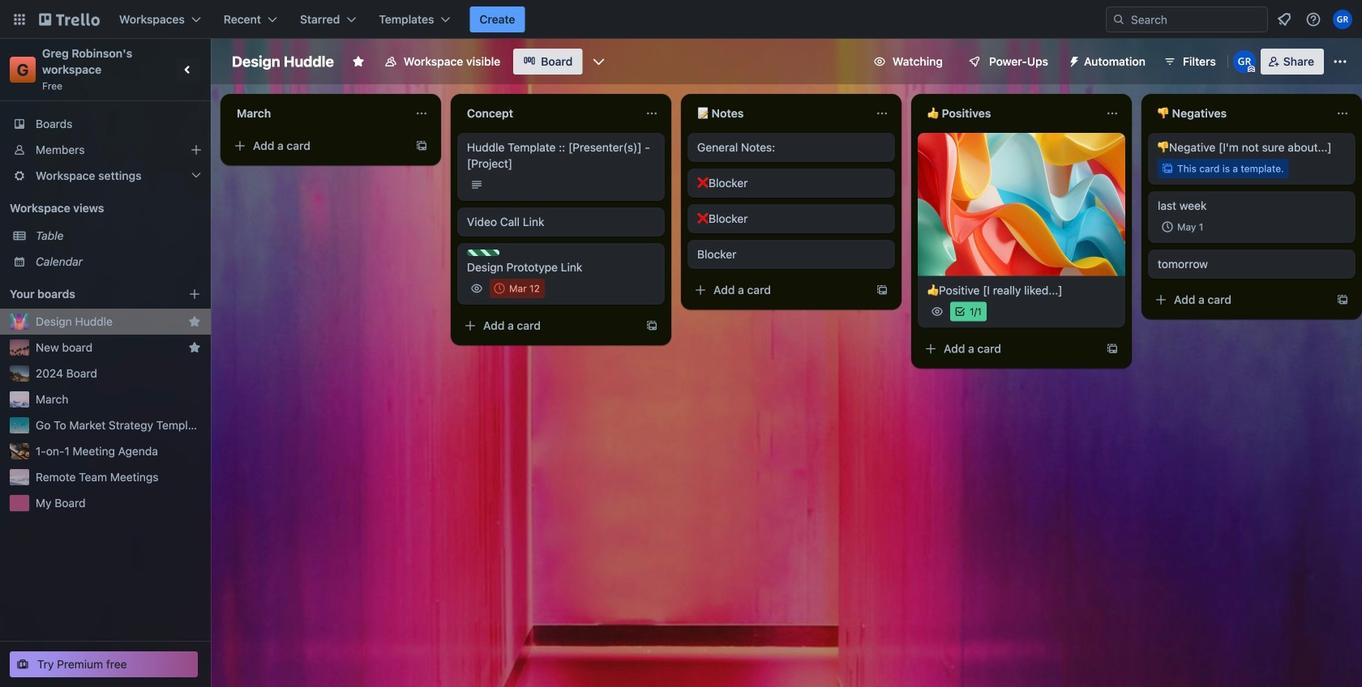 Task type: describe. For each thing, give the bounding box(es) containing it.
workspace navigation collapse icon image
[[177, 58, 200, 81]]

search image
[[1113, 13, 1126, 26]]

2 horizontal spatial create from template… image
[[1337, 294, 1350, 307]]

1 vertical spatial create from template… image
[[1106, 343, 1119, 356]]

2 starred icon image from the top
[[188, 341, 201, 354]]

sm image
[[1062, 49, 1084, 71]]

customize views image
[[591, 54, 607, 70]]

1 horizontal spatial create from template… image
[[876, 284, 889, 297]]

add board image
[[188, 288, 201, 301]]

your boards with 8 items element
[[10, 285, 164, 304]]

color: green, title: none image
[[467, 250, 500, 256]]

0 notifications image
[[1275, 10, 1295, 29]]

show menu image
[[1333, 54, 1349, 70]]

star or unstar board image
[[352, 55, 365, 68]]



Task type: vqa. For each thing, say whether or not it's contained in the screenshot.
Create from template… image
yes



Task type: locate. For each thing, give the bounding box(es) containing it.
0 horizontal spatial create from template… image
[[646, 320, 659, 333]]

greg robinson (gregrobinson96) image
[[1333, 10, 1353, 29], [1233, 50, 1256, 73]]

1 vertical spatial greg robinson (gregrobinson96) image
[[1233, 50, 1256, 73]]

this member is an admin of this board. image
[[1248, 66, 1255, 73]]

greg robinson (gregrobinson96) image right open information menu icon
[[1333, 10, 1353, 29]]

greg robinson (gregrobinson96) image down search field
[[1233, 50, 1256, 73]]

create from template… image
[[415, 140, 428, 152], [876, 284, 889, 297], [1337, 294, 1350, 307]]

0 vertical spatial starred icon image
[[188, 316, 201, 328]]

starred icon image
[[188, 316, 201, 328], [188, 341, 201, 354]]

0 vertical spatial greg robinson (gregrobinson96) image
[[1333, 10, 1353, 29]]

primary element
[[0, 0, 1363, 39]]

1 starred icon image from the top
[[188, 316, 201, 328]]

back to home image
[[39, 6, 100, 32]]

0 horizontal spatial greg robinson (gregrobinson96) image
[[1233, 50, 1256, 73]]

None text field
[[457, 101, 639, 127], [688, 101, 869, 127], [918, 101, 1100, 127], [1149, 101, 1330, 127], [457, 101, 639, 127], [688, 101, 869, 127], [918, 101, 1100, 127], [1149, 101, 1330, 127]]

0 vertical spatial create from template… image
[[646, 320, 659, 333]]

0 horizontal spatial create from template… image
[[415, 140, 428, 152]]

open information menu image
[[1306, 11, 1322, 28]]

None text field
[[227, 101, 409, 127]]

1 vertical spatial starred icon image
[[188, 341, 201, 354]]

1 horizontal spatial create from template… image
[[1106, 343, 1119, 356]]

Search field
[[1126, 8, 1268, 31]]

create from template… image
[[646, 320, 659, 333], [1106, 343, 1119, 356]]

1 horizontal spatial greg robinson (gregrobinson96) image
[[1333, 10, 1353, 29]]

Board name text field
[[224, 49, 342, 75]]

None checkbox
[[1158, 217, 1209, 237], [490, 279, 545, 298], [1158, 217, 1209, 237], [490, 279, 545, 298]]



